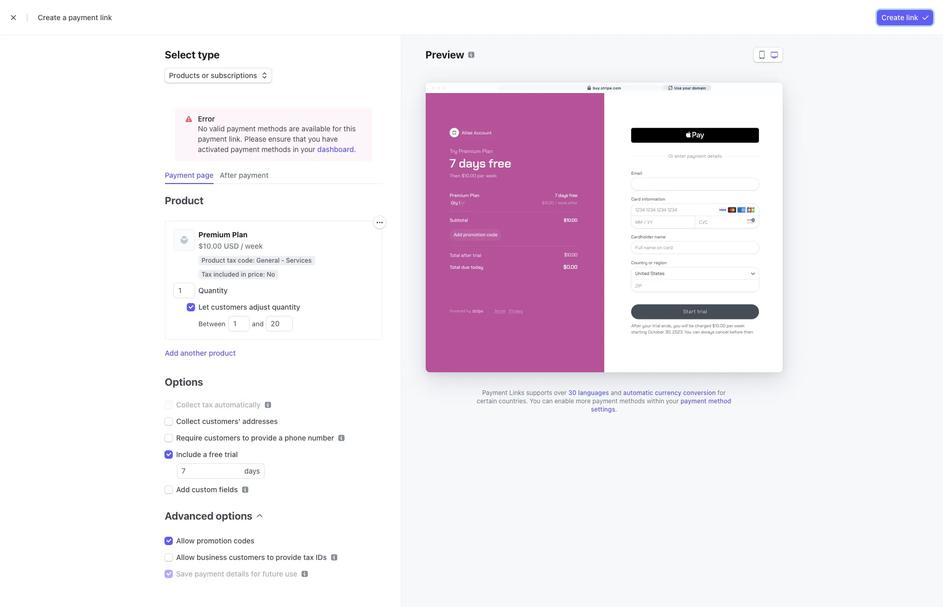 Task type: locate. For each thing, give the bounding box(es) containing it.
customers'
[[202, 417, 241, 426]]

0 vertical spatial svg image
[[186, 116, 192, 122]]

products or subscriptions
[[169, 71, 257, 80]]

/
[[241, 242, 243, 250]]

collect up require
[[176, 417, 200, 426]]

1 horizontal spatial svg image
[[377, 220, 383, 226]]

1 allow from the top
[[176, 537, 195, 545]]

ids
[[316, 553, 327, 562]]

0 horizontal spatial your
[[301, 145, 315, 154]]

1 vertical spatial for
[[718, 389, 726, 397]]

0 vertical spatial a
[[63, 13, 67, 22]]

no down general
[[267, 271, 275, 278]]

code:
[[238, 257, 255, 264]]

0 vertical spatial and
[[250, 320, 266, 328]]

to up future
[[267, 553, 274, 562]]

in inside payment page tab panel
[[241, 271, 246, 278]]

premium
[[198, 230, 230, 239]]

payment left page
[[165, 171, 195, 180]]

1 vertical spatial tax
[[202, 401, 213, 409]]

1 vertical spatial payment
[[482, 389, 508, 397]]

your down you
[[301, 145, 315, 154]]

2 horizontal spatial for
[[718, 389, 726, 397]]

methods down automatic
[[620, 397, 645, 405]]

no
[[198, 124, 207, 133], [267, 271, 275, 278]]

0 horizontal spatial no
[[198, 124, 207, 133]]

0 vertical spatial no
[[198, 124, 207, 133]]

.
[[615, 406, 617, 414]]

collect tax automatically
[[176, 401, 261, 409]]

tax for collect
[[202, 401, 213, 409]]

collect
[[176, 401, 200, 409], [176, 417, 200, 426]]

0 horizontal spatial link
[[100, 13, 112, 22]]

for up method
[[718, 389, 726, 397]]

type
[[198, 49, 220, 61]]

2 create from the left
[[882, 13, 905, 22]]

customers down "codes"
[[229, 553, 265, 562]]

your inside no valid payment methods are available for this payment link. please ensure that you have activated payment methods in your
[[301, 145, 315, 154]]

product for product
[[165, 195, 204, 206]]

0 vertical spatial tax
[[227, 257, 236, 264]]

allow promotion codes
[[176, 537, 255, 545]]

2 collect from the top
[[176, 417, 200, 426]]

add left another
[[165, 349, 179, 358]]

options
[[216, 510, 252, 522]]

2 horizontal spatial your
[[683, 86, 691, 90]]

0 horizontal spatial create
[[38, 13, 61, 22]]

product down payment page button
[[165, 195, 204, 206]]

methods up ensure
[[258, 124, 287, 133]]

payment
[[68, 13, 98, 22], [227, 124, 256, 133], [198, 135, 227, 143], [231, 145, 260, 154], [239, 171, 269, 180], [593, 397, 618, 405], [681, 397, 707, 405], [195, 570, 224, 579]]

for
[[333, 124, 342, 133], [718, 389, 726, 397], [251, 570, 261, 579]]

add another product button
[[165, 348, 236, 359]]

business
[[197, 553, 227, 562]]

$10.00
[[198, 242, 222, 250]]

collect customers' addresses
[[176, 417, 278, 426]]

allow
[[176, 537, 195, 545], [176, 553, 195, 562]]

tax included in price: no
[[202, 271, 275, 278]]

in down that
[[293, 145, 299, 154]]

no inside payment page tab panel
[[267, 271, 275, 278]]

and up .
[[611, 389, 622, 397]]

allow for product
[[176, 537, 195, 545]]

1 vertical spatial add
[[176, 485, 190, 494]]

add
[[165, 349, 179, 358], [176, 485, 190, 494]]

customers for require
[[204, 434, 240, 442]]

trial
[[225, 450, 238, 459]]

0 vertical spatial in
[[293, 145, 299, 154]]

payment up certain
[[482, 389, 508, 397]]

product for product tax code: general - services
[[202, 257, 225, 264]]

svg image
[[186, 116, 192, 122], [377, 220, 383, 226]]

1 horizontal spatial to
[[267, 553, 274, 562]]

customers up minimum adjustable quantity number field
[[211, 303, 247, 312]]

your down automatic currency conversion link
[[666, 397, 679, 405]]

1 vertical spatial and
[[611, 389, 622, 397]]

between
[[198, 320, 227, 328]]

product down $10.00
[[202, 257, 225, 264]]

your right the use
[[683, 86, 691, 90]]

0 vertical spatial customers
[[211, 303, 247, 312]]

provide up use
[[276, 553, 302, 562]]

Minimum adjustable quantity number field
[[228, 317, 249, 331]]

for up have
[[333, 124, 342, 133]]

2 link from the left
[[907, 13, 919, 22]]

days
[[244, 467, 260, 476]]

1 horizontal spatial create
[[882, 13, 905, 22]]

advanced
[[165, 510, 214, 522]]

2 vertical spatial your
[[666, 397, 679, 405]]

0 horizontal spatial in
[[241, 271, 246, 278]]

and inside payment page tab panel
[[250, 320, 266, 328]]

0 horizontal spatial tax
[[202, 401, 213, 409]]

1 vertical spatial to
[[267, 553, 274, 562]]

0 horizontal spatial to
[[242, 434, 249, 442]]

your inside for certain countries. you can enable more payment methods within your
[[666, 397, 679, 405]]

save payment details for future use
[[176, 570, 297, 579]]

tax for product
[[227, 257, 236, 264]]

product
[[209, 349, 236, 358]]

more
[[576, 397, 591, 405]]

link inside button
[[907, 13, 919, 22]]

0 vertical spatial for
[[333, 124, 342, 133]]

2 allow from the top
[[176, 553, 195, 562]]

2 vertical spatial customers
[[229, 553, 265, 562]]

add left custom
[[176, 485, 190, 494]]

0 horizontal spatial and
[[250, 320, 266, 328]]

for left future
[[251, 570, 261, 579]]

and
[[250, 320, 266, 328], [611, 389, 622, 397]]

1 vertical spatial collect
[[176, 417, 200, 426]]

languages
[[578, 389, 609, 397]]

0 vertical spatial allow
[[176, 537, 195, 545]]

1 create from the left
[[38, 13, 61, 22]]

free
[[209, 450, 223, 459]]

1 horizontal spatial tax
[[227, 257, 236, 264]]

tax up 'customers''
[[202, 401, 213, 409]]

0 vertical spatial collect
[[176, 401, 200, 409]]

add inside button
[[165, 349, 179, 358]]

0 horizontal spatial svg image
[[186, 116, 192, 122]]

2 vertical spatial tax
[[303, 553, 314, 562]]

in left price:
[[241, 271, 246, 278]]

Maximum adjustable quantity number field
[[267, 317, 292, 331]]

1 vertical spatial a
[[279, 434, 283, 442]]

1 vertical spatial svg image
[[377, 220, 383, 226]]

1 vertical spatial your
[[301, 145, 315, 154]]

0 horizontal spatial for
[[251, 570, 261, 579]]

include
[[176, 450, 201, 459]]

plan
[[232, 230, 248, 239]]

let customers adjust quantity
[[198, 303, 300, 312]]

create link button
[[878, 10, 933, 25]]

a for include a free trial
[[203, 450, 207, 459]]

create inside button
[[882, 13, 905, 22]]

no inside no valid payment methods are available for this payment link. please ensure that you have activated payment methods in your
[[198, 124, 207, 133]]

1 collect from the top
[[176, 401, 200, 409]]

payment for payment links supports over 30 languages and automatic currency conversion
[[482, 389, 508, 397]]

1 vertical spatial customers
[[204, 434, 240, 442]]

payment link settings tab list
[[161, 167, 382, 184]]

1 horizontal spatial link
[[907, 13, 919, 22]]

price:
[[248, 271, 265, 278]]

methods down ensure
[[262, 145, 291, 154]]

add for add another product
[[165, 349, 179, 358]]

payment inside button
[[165, 171, 195, 180]]

fields
[[219, 485, 238, 494]]

0 vertical spatial your
[[683, 86, 691, 90]]

automatically
[[215, 401, 261, 409]]

and down adjust
[[250, 320, 266, 328]]

1 horizontal spatial and
[[611, 389, 622, 397]]

1 horizontal spatial a
[[203, 450, 207, 459]]

are
[[289, 124, 300, 133]]

no down error
[[198, 124, 207, 133]]

0 vertical spatial payment
[[165, 171, 195, 180]]

provide
[[251, 434, 277, 442], [276, 553, 302, 562]]

page
[[197, 171, 214, 180]]

for inside no valid payment methods are available for this payment link. please ensure that you have activated payment methods in your
[[333, 124, 342, 133]]

1 vertical spatial allow
[[176, 553, 195, 562]]

quantity
[[198, 286, 228, 295]]

payment for payment page
[[165, 171, 195, 180]]

allow for options
[[176, 553, 195, 562]]

products
[[169, 71, 200, 80]]

payment inside button
[[239, 171, 269, 180]]

1 vertical spatial product
[[202, 257, 225, 264]]

currency
[[655, 389, 682, 397]]

methods inside for certain countries. you can enable more payment methods within your
[[620, 397, 645, 405]]

use
[[675, 86, 682, 90]]

create for create a payment link
[[38, 13, 61, 22]]

None number field
[[177, 464, 244, 479]]

2 vertical spatial methods
[[620, 397, 645, 405]]

1 horizontal spatial no
[[267, 271, 275, 278]]

tax down usd
[[227, 257, 236, 264]]

payment links supports over 30 languages and automatic currency conversion
[[482, 389, 716, 397]]

1 horizontal spatial for
[[333, 124, 342, 133]]

tax left ids
[[303, 553, 314, 562]]

-
[[281, 257, 284, 264]]

0 horizontal spatial payment
[[165, 171, 195, 180]]

number
[[308, 434, 334, 442]]

to down addresses
[[242, 434, 249, 442]]

Quantity number field
[[174, 284, 194, 298]]

0 vertical spatial add
[[165, 349, 179, 358]]

0 horizontal spatial a
[[63, 13, 67, 22]]

buy.stripe.com
[[593, 86, 621, 90]]

30
[[569, 389, 577, 397]]

tax
[[227, 257, 236, 264], [202, 401, 213, 409], [303, 553, 314, 562]]

a
[[63, 13, 67, 22], [279, 434, 283, 442], [203, 450, 207, 459]]

payment page button
[[161, 167, 220, 184]]

1 vertical spatial in
[[241, 271, 246, 278]]

0 vertical spatial product
[[165, 195, 204, 206]]

customers down 'customers''
[[204, 434, 240, 442]]

collect down options
[[176, 401, 200, 409]]

subscriptions
[[211, 71, 257, 80]]

1 horizontal spatial in
[[293, 145, 299, 154]]

payment method settings
[[591, 397, 732, 414]]

1 horizontal spatial your
[[666, 397, 679, 405]]

in
[[293, 145, 299, 154], [241, 271, 246, 278]]

preview
[[426, 49, 464, 61]]

1 vertical spatial methods
[[262, 145, 291, 154]]

advanced options
[[165, 510, 252, 522]]

2 vertical spatial a
[[203, 450, 207, 459]]

provide down addresses
[[251, 434, 277, 442]]

1 vertical spatial no
[[267, 271, 275, 278]]

1 horizontal spatial payment
[[482, 389, 508, 397]]

allow up save
[[176, 553, 195, 562]]

payment page tab panel
[[157, 184, 386, 594]]

add custom fields
[[176, 485, 238, 494]]

create for create link
[[882, 13, 905, 22]]

create
[[38, 13, 61, 22], [882, 13, 905, 22]]

allow down the advanced
[[176, 537, 195, 545]]

advanced options button
[[161, 504, 263, 524]]

your
[[683, 86, 691, 90], [301, 145, 315, 154], [666, 397, 679, 405]]

future
[[263, 570, 283, 579]]

supports
[[526, 389, 552, 397]]

2 vertical spatial for
[[251, 570, 261, 579]]

product
[[165, 195, 204, 206], [202, 257, 225, 264]]

2 horizontal spatial a
[[279, 434, 283, 442]]



Task type: describe. For each thing, give the bounding box(es) containing it.
no valid payment methods are available for this payment link. please ensure that you have activated payment methods in your
[[198, 124, 356, 154]]

dashboard. link
[[317, 144, 356, 155]]

for inside payment page tab panel
[[251, 570, 261, 579]]

create a payment link
[[38, 13, 112, 22]]

phone
[[285, 434, 306, 442]]

usd
[[224, 242, 239, 250]]

custom
[[192, 485, 217, 494]]

codes
[[234, 537, 255, 545]]

activated
[[198, 145, 229, 154]]

products or subscriptions button
[[165, 66, 272, 83]]

links
[[510, 389, 525, 397]]

let
[[198, 303, 209, 312]]

add for add custom fields
[[176, 485, 190, 494]]

for inside for certain countries. you can enable more payment methods within your
[[718, 389, 726, 397]]

use
[[285, 570, 297, 579]]

automatic currency conversion link
[[624, 389, 716, 397]]

your inside button
[[683, 86, 691, 90]]

link.
[[229, 135, 242, 143]]

product tax code: general - services
[[202, 257, 312, 264]]

customers for let
[[211, 303, 247, 312]]

adjust
[[249, 303, 270, 312]]

add another product
[[165, 349, 236, 358]]

1 link from the left
[[100, 13, 112, 22]]

conversion
[[683, 389, 716, 397]]

for certain countries. you can enable more payment methods within your
[[477, 389, 726, 405]]

services
[[286, 257, 312, 264]]

another
[[180, 349, 207, 358]]

addresses
[[242, 417, 278, 426]]

select
[[165, 49, 196, 61]]

save
[[176, 570, 193, 579]]

you
[[308, 135, 320, 143]]

30 languages link
[[569, 389, 609, 397]]

enable
[[555, 397, 574, 405]]

0 vertical spatial methods
[[258, 124, 287, 133]]

ensure
[[268, 135, 291, 143]]

have
[[322, 135, 338, 143]]

details
[[226, 570, 249, 579]]

after payment button
[[216, 167, 275, 184]]

domain
[[692, 86, 706, 90]]

require customers to provide a phone number
[[176, 434, 334, 442]]

promotion
[[197, 537, 232, 545]]

general
[[256, 257, 280, 264]]

within
[[647, 397, 664, 405]]

a for create a payment link
[[63, 13, 67, 22]]

included
[[214, 271, 239, 278]]

payment inside for certain countries. you can enable more payment methods within your
[[593, 397, 618, 405]]

valid
[[209, 124, 225, 133]]

dashboard.
[[317, 145, 356, 154]]

payment page
[[165, 171, 214, 180]]

countries.
[[499, 397, 528, 405]]

1 vertical spatial provide
[[276, 553, 302, 562]]

svg image inside payment page tab panel
[[377, 220, 383, 226]]

days button
[[244, 464, 264, 479]]

available
[[302, 124, 331, 133]]

please
[[244, 135, 266, 143]]

options
[[165, 376, 203, 388]]

use your domain button
[[664, 85, 711, 91]]

error
[[198, 114, 215, 123]]

can
[[542, 397, 553, 405]]

allow business customers to provide tax ids
[[176, 553, 327, 562]]

settings
[[591, 406, 615, 414]]

select type
[[165, 49, 220, 61]]

quantity
[[272, 303, 300, 312]]

week
[[245, 242, 263, 250]]

after
[[220, 171, 237, 180]]

use your domain
[[675, 86, 706, 90]]

payment inside tab panel
[[195, 570, 224, 579]]

2 horizontal spatial tax
[[303, 553, 314, 562]]

create link
[[882, 13, 919, 22]]

or
[[202, 71, 209, 80]]

this
[[344, 124, 356, 133]]

certain
[[477, 397, 497, 405]]

0 vertical spatial provide
[[251, 434, 277, 442]]

0 vertical spatial to
[[242, 434, 249, 442]]

premium plan $10.00 usd / week
[[198, 230, 263, 250]]

payment inside payment method settings
[[681, 397, 707, 405]]

require
[[176, 434, 202, 442]]

that
[[293, 135, 306, 143]]

collect for collect customers' addresses
[[176, 417, 200, 426]]

payment method settings link
[[591, 397, 732, 414]]

tax
[[202, 271, 212, 278]]

in inside no valid payment methods are available for this payment link. please ensure that you have activated payment methods in your
[[293, 145, 299, 154]]

include a free trial
[[176, 450, 238, 459]]

collect for collect tax automatically
[[176, 401, 200, 409]]



Task type: vqa. For each thing, say whether or not it's contained in the screenshot.
details
yes



